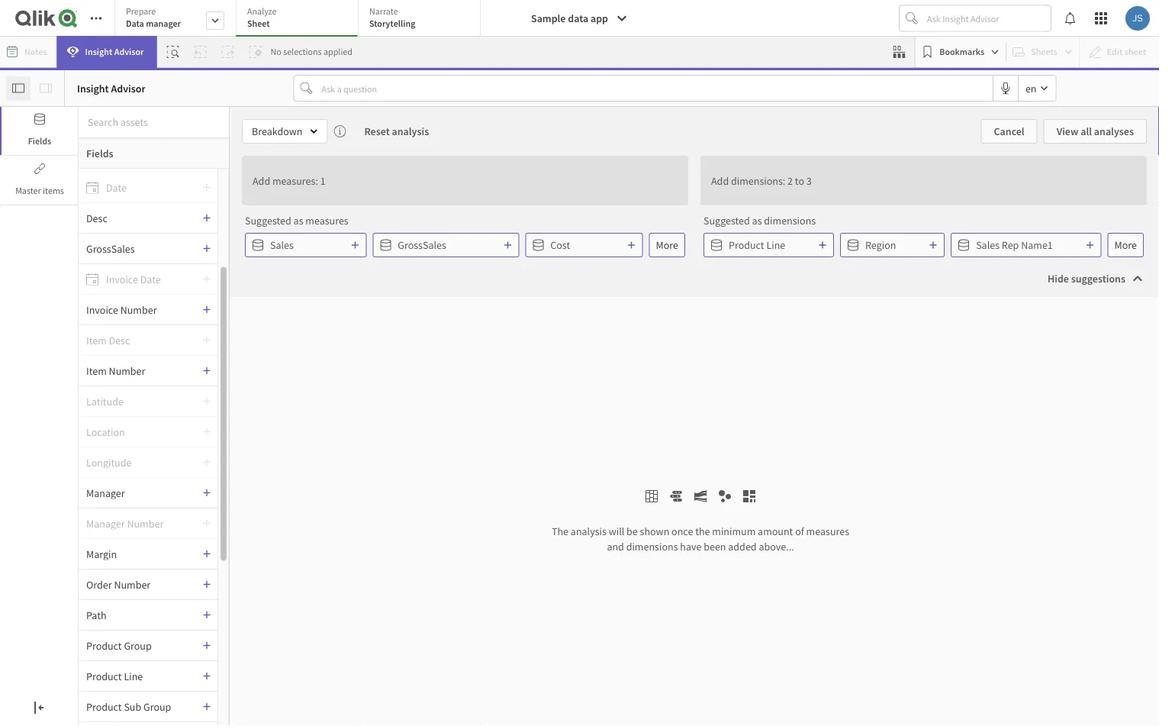 Task type: describe. For each thing, give the bounding box(es) containing it.
tab list inside choose an option below to get started adding to this sheet... application
[[115, 0, 486, 38]]

started
[[587, 248, 641, 271]]

2 master items button from the left
[[2, 157, 78, 205]]

data
[[568, 11, 589, 25]]

cancel
[[995, 124, 1025, 138]]

0 vertical spatial dimensions
[[765, 214, 816, 228]]

your
[[742, 499, 762, 512]]

dimensions:
[[731, 174, 786, 187]]

product sub group button
[[79, 700, 202, 714]]

be inside '. any found insights can be saved to this sheet.'
[[587, 499, 598, 512]]

order
[[86, 578, 112, 591]]

narrate
[[370, 5, 398, 17]]

1 horizontal spatial grosssales
[[398, 238, 447, 252]]

no selections applied
[[271, 46, 353, 58]]

en
[[1026, 81, 1037, 95]]

margin
[[86, 547, 117, 561]]

have
[[681, 540, 702, 554]]

sheet. inside '. any found insights can be saved to this sheet.'
[[566, 519, 593, 533]]

invoice
[[86, 303, 118, 316]]

. any found insights can be saved to this sheet.
[[503, 476, 656, 533]]

reset
[[365, 124, 390, 138]]

0 vertical spatial group
[[124, 639, 152, 652]]

margin button
[[79, 547, 202, 561]]

saved
[[600, 499, 626, 512]]

item number menu item
[[79, 356, 218, 386]]

this inside '. any found insights can be saved to this sheet.'
[[640, 499, 656, 512]]

manager
[[86, 486, 125, 500]]

product group button
[[79, 639, 202, 652]]

number for item number
[[109, 364, 145, 378]]

desc button
[[79, 211, 202, 225]]

item number
[[86, 364, 145, 378]]

amount
[[758, 525, 794, 538]]

adding
[[644, 248, 698, 271]]

and inside 'to start creating visualizations and build your new sheet.'
[[806, 478, 824, 492]]

choose an option below to get started adding to this sheet... application
[[0, 0, 1160, 726]]

dimensions inside the analysis will be shown once the minimum amount of measures and dimensions have been added above...
[[627, 540, 678, 554]]

applied
[[324, 46, 353, 58]]

prepare data manager
[[126, 5, 181, 29]]

sheet
[[247, 18, 270, 29]]

option
[[435, 248, 485, 271]]

cost
[[551, 238, 571, 252]]

sample
[[531, 11, 566, 25]]

all
[[1081, 124, 1093, 138]]

app
[[591, 11, 609, 25]]

analysis for reset
[[392, 124, 429, 138]]

advisor inside dropdown button
[[114, 46, 144, 58]]

choose an option below to get started adding to this sheet...
[[351, 248, 809, 271]]

will
[[609, 525, 625, 538]]

cost button
[[526, 233, 643, 257]]

to inside 'to start creating visualizations and build your new sheet.'
[[812, 455, 821, 469]]

insight advisor inside dropdown button
[[85, 46, 144, 58]]

invoice number
[[86, 303, 157, 316]]

any
[[632, 476, 649, 489]]

sales button
[[245, 233, 367, 257]]

product line inside menu item
[[86, 669, 143, 683]]

product line button inside menu item
[[79, 669, 202, 683]]

grosssales menu item
[[79, 234, 218, 264]]

bookmarks
[[940, 46, 985, 58]]

the analysis will be shown once the minimum amount of measures and dimensions have been added above...
[[552, 525, 850, 554]]

suggestions
[[1072, 272, 1126, 286]]

cancel button
[[982, 119, 1038, 144]]

to right adding
[[701, 248, 717, 271]]

analyses
[[1095, 124, 1135, 138]]

hide suggestions button
[[1036, 266, 1154, 291]]

manager button
[[79, 486, 202, 500]]

.
[[627, 476, 630, 489]]

of
[[796, 525, 805, 538]]

and inside the analysis will be shown once the minimum amount of measures and dimensions have been added above...
[[607, 540, 624, 554]]

insights
[[532, 499, 567, 512]]

add for add dimensions: 2 to 3
[[712, 174, 729, 187]]

found
[[503, 499, 530, 512]]

view all analyses
[[1057, 124, 1135, 138]]

an
[[412, 248, 431, 271]]

build
[[826, 478, 849, 492]]

order number
[[86, 578, 151, 591]]

more button for sales rep name1
[[1108, 233, 1145, 257]]

storytelling
[[370, 18, 416, 29]]

path
[[86, 608, 107, 622]]

grosssales inside menu item
[[86, 242, 135, 255]]

breakdown
[[252, 124, 303, 138]]

hide suggestions
[[1048, 272, 1126, 286]]

no
[[271, 46, 282, 58]]

manager menu item
[[79, 478, 218, 509]]

1 vertical spatial insight
[[77, 81, 109, 95]]

more for sales rep name1
[[1115, 238, 1138, 252]]

desc
[[86, 211, 108, 225]]

start
[[823, 455, 844, 469]]

margin menu item
[[79, 539, 218, 570]]

view
[[1057, 124, 1079, 138]]

2
[[788, 174, 793, 187]]

0 horizontal spatial measures
[[306, 214, 349, 228]]

Search assets text field
[[79, 108, 229, 136]]

invoice number button
[[79, 303, 202, 316]]

can
[[569, 499, 585, 512]]

selections tool image
[[894, 46, 906, 58]]

data
[[126, 18, 144, 29]]

sales rep name1 button
[[952, 233, 1102, 257]]

1 horizontal spatial grosssales button
[[373, 233, 519, 257]]

sample data app
[[531, 11, 609, 25]]

choose
[[351, 248, 408, 271]]

product group
[[86, 639, 152, 652]]

3
[[807, 174, 812, 187]]

1 vertical spatial advisor
[[111, 81, 146, 95]]

sales for sales
[[270, 238, 294, 252]]

been
[[704, 540, 727, 554]]

sheet. inside 'to start creating visualizations and build your new sheet.'
[[785, 499, 812, 512]]



Task type: locate. For each thing, give the bounding box(es) containing it.
once
[[672, 525, 694, 538]]

below
[[489, 248, 536, 271]]

order number button
[[79, 578, 202, 591]]

1 horizontal spatial product line
[[729, 238, 786, 252]]

product inside menu item
[[86, 669, 122, 683]]

0 vertical spatial be
[[587, 499, 598, 512]]

sheet.
[[785, 499, 812, 512], [566, 519, 593, 533]]

2 vertical spatial number
[[114, 578, 151, 591]]

0 horizontal spatial be
[[587, 499, 598, 512]]

creating
[[705, 478, 742, 492]]

group down path button at the left of the page
[[124, 639, 152, 652]]

0 vertical spatial insight
[[85, 46, 112, 58]]

more button
[[649, 233, 686, 257], [1108, 233, 1145, 257]]

0 horizontal spatial grosssales
[[86, 242, 135, 255]]

be right can
[[587, 499, 598, 512]]

product line button down suggested as dimensions at the right
[[704, 233, 835, 257]]

dimensions down shown
[[627, 540, 678, 554]]

1 horizontal spatial line
[[767, 238, 786, 252]]

hide assets image
[[12, 82, 24, 94]]

suggested for product line
[[704, 214, 750, 228]]

0 horizontal spatial suggested
[[245, 214, 292, 228]]

1
[[320, 174, 326, 187]]

new
[[764, 499, 783, 512]]

1 sales from the left
[[270, 238, 294, 252]]

0 horizontal spatial more button
[[649, 233, 686, 257]]

sub
[[124, 700, 141, 714]]

Ask a question text field
[[319, 76, 993, 100]]

shown
[[640, 525, 670, 538]]

above...
[[759, 540, 795, 554]]

desc menu item
[[79, 203, 218, 234]]

0 horizontal spatial analysis
[[392, 124, 429, 138]]

1 vertical spatial product line button
[[79, 669, 202, 683]]

breakdown button
[[242, 119, 328, 144]]

product line down suggested as dimensions at the right
[[729, 238, 786, 252]]

insight inside dropdown button
[[85, 46, 112, 58]]

insight advisor down insight advisor dropdown button
[[77, 81, 146, 95]]

1 as from the left
[[294, 214, 304, 228]]

tab list containing prepare
[[115, 0, 486, 38]]

2 sales from the left
[[977, 238, 1000, 252]]

to left start
[[812, 455, 821, 469]]

0 horizontal spatial fields
[[28, 135, 51, 147]]

1 horizontal spatial analysis
[[571, 525, 607, 538]]

1 vertical spatial measures
[[807, 525, 850, 538]]

add
[[253, 174, 270, 187], [712, 174, 729, 187]]

Ask Insight Advisor text field
[[925, 6, 1051, 31]]

items
[[43, 185, 64, 197]]

be inside the analysis will be shown once the minimum amount of measures and dimensions have been added above...
[[627, 525, 638, 538]]

to
[[796, 174, 805, 187], [540, 248, 555, 271], [701, 248, 717, 271], [812, 455, 821, 469], [629, 499, 638, 512]]

added
[[729, 540, 757, 554]]

1 horizontal spatial product line button
[[704, 233, 835, 257]]

0 vertical spatial and
[[806, 478, 824, 492]]

insight advisor
[[85, 46, 144, 58], [77, 81, 146, 95]]

2 more from the left
[[1115, 238, 1138, 252]]

sales left rep
[[977, 238, 1000, 252]]

number right invoice
[[120, 303, 157, 316]]

number right item
[[109, 364, 145, 378]]

be
[[587, 499, 598, 512], [627, 525, 638, 538]]

and left build
[[806, 478, 824, 492]]

to right 2 at the top of the page
[[796, 174, 805, 187]]

product for product group menu item
[[86, 639, 122, 652]]

advisor down data
[[114, 46, 144, 58]]

product for product line menu item
[[86, 669, 122, 683]]

product down suggested as dimensions at the right
[[729, 238, 765, 252]]

1 horizontal spatial more button
[[1108, 233, 1145, 257]]

master
[[15, 185, 41, 197]]

product down product group
[[86, 669, 122, 683]]

0 horizontal spatial add
[[253, 174, 270, 187]]

1 horizontal spatial be
[[627, 525, 638, 538]]

as up sales button
[[294, 214, 304, 228]]

product left 'sub'
[[86, 700, 122, 714]]

analysis left will
[[571, 525, 607, 538]]

0 vertical spatial measures
[[306, 214, 349, 228]]

0 horizontal spatial dimensions
[[627, 540, 678, 554]]

dimensions
[[765, 214, 816, 228], [627, 540, 678, 554]]

1 vertical spatial sheet.
[[566, 519, 593, 533]]

narrate storytelling
[[370, 5, 416, 29]]

0 horizontal spatial sheet.
[[566, 519, 593, 533]]

1 vertical spatial insight advisor
[[77, 81, 146, 95]]

as for dimensions
[[753, 214, 762, 228]]

0 vertical spatial advisor
[[114, 46, 144, 58]]

0 horizontal spatial this
[[640, 499, 656, 512]]

analyze
[[247, 5, 277, 17]]

sales rep name1
[[977, 238, 1054, 252]]

number down margin 'button' at the left
[[114, 578, 151, 591]]

sheet. right new
[[785, 499, 812, 512]]

0 horizontal spatial grosssales button
[[79, 242, 202, 255]]

1 horizontal spatial this
[[721, 248, 749, 271]]

group
[[124, 639, 152, 652], [144, 700, 171, 714]]

measures up sales button
[[306, 214, 349, 228]]

1 vertical spatial be
[[627, 525, 638, 538]]

insight advisor down data
[[85, 46, 144, 58]]

sales down "suggested as measures"
[[270, 238, 294, 252]]

1 more from the left
[[656, 238, 679, 252]]

0 vertical spatial line
[[767, 238, 786, 252]]

0 vertical spatial product line button
[[704, 233, 835, 257]]

2 more button from the left
[[1108, 233, 1145, 257]]

1 horizontal spatial sheet.
[[785, 499, 812, 512]]

to inside '. any found insights can be saved to this sheet.'
[[629, 499, 638, 512]]

0 vertical spatial sheet.
[[785, 499, 812, 512]]

analysis right reset
[[392, 124, 429, 138]]

grosssales button
[[373, 233, 519, 257], [79, 242, 202, 255]]

reset analysis
[[365, 124, 429, 138]]

0 vertical spatial analysis
[[392, 124, 429, 138]]

sheet. down can
[[566, 519, 593, 533]]

1 horizontal spatial dimensions
[[765, 214, 816, 228]]

0 vertical spatial number
[[120, 303, 157, 316]]

measures
[[306, 214, 349, 228], [807, 525, 850, 538]]

menu inside choose an option below to get started adding to this sheet... application
[[79, 169, 229, 726]]

order number menu item
[[79, 570, 218, 600]]

2 suggested from the left
[[704, 214, 750, 228]]

1 vertical spatial product line
[[86, 669, 143, 683]]

1 vertical spatial this
[[640, 499, 656, 512]]

visualizations
[[744, 478, 804, 492]]

suggested for sales
[[245, 214, 292, 228]]

1 add from the left
[[253, 174, 270, 187]]

hide
[[1048, 272, 1070, 286]]

0 horizontal spatial sales
[[270, 238, 294, 252]]

add left dimensions:
[[712, 174, 729, 187]]

product down path in the bottom of the page
[[86, 639, 122, 652]]

the
[[696, 525, 710, 538]]

to right saved
[[629, 499, 638, 512]]

grosssales
[[398, 238, 447, 252], [86, 242, 135, 255]]

more up the suggestions
[[1115, 238, 1138, 252]]

2 add from the left
[[712, 174, 729, 187]]

and down will
[[607, 540, 624, 554]]

add dimensions: 2 to 3
[[712, 174, 812, 187]]

get
[[559, 248, 583, 271]]

this down any
[[640, 499, 656, 512]]

analysis inside the analysis will be shown once the minimum amount of measures and dimensions have been added above...
[[571, 525, 607, 538]]

suggested as measures
[[245, 214, 349, 228]]

1 horizontal spatial add
[[712, 174, 729, 187]]

this left sheet...
[[721, 248, 749, 271]]

measures:
[[273, 174, 318, 187]]

en button
[[1019, 76, 1056, 101]]

bookmarks button
[[919, 40, 1003, 64]]

to start creating visualizations and build your new sheet.
[[705, 455, 849, 512]]

number for order number
[[114, 578, 151, 591]]

line inside product line button
[[767, 238, 786, 252]]

product type menu item
[[79, 722, 218, 726]]

1 horizontal spatial as
[[753, 214, 762, 228]]

fields up master items
[[28, 135, 51, 147]]

line down suggested as dimensions at the right
[[767, 238, 786, 252]]

0 vertical spatial insight advisor
[[85, 46, 144, 58]]

line inside product line menu item
[[124, 669, 143, 683]]

product sub group
[[86, 700, 171, 714]]

product line down product group
[[86, 669, 143, 683]]

path menu item
[[79, 600, 218, 631]]

more button for cost
[[649, 233, 686, 257]]

master items button
[[0, 157, 78, 205], [2, 157, 78, 205]]

sheet...
[[753, 248, 809, 271]]

fields
[[28, 135, 51, 147], [86, 147, 113, 160]]

analysis for the
[[571, 525, 607, 538]]

analyze sheet
[[247, 5, 277, 29]]

1 horizontal spatial fields
[[86, 147, 113, 160]]

0 horizontal spatial as
[[294, 214, 304, 228]]

tab list
[[115, 0, 486, 38]]

suggested up sales button
[[245, 214, 292, 228]]

insight
[[85, 46, 112, 58], [77, 81, 109, 95]]

as down dimensions:
[[753, 214, 762, 228]]

line up 'sub'
[[124, 669, 143, 683]]

1 more button from the left
[[649, 233, 686, 257]]

line
[[767, 238, 786, 252], [124, 669, 143, 683]]

invoice number menu item
[[79, 295, 218, 325]]

add measures: 1
[[253, 174, 326, 187]]

the
[[552, 525, 569, 538]]

name1
[[1022, 238, 1054, 252]]

grosssales button inside menu item
[[79, 242, 202, 255]]

1 vertical spatial line
[[124, 669, 143, 683]]

measures inside the analysis will be shown once the minimum amount of measures and dimensions have been added above...
[[807, 525, 850, 538]]

more right started
[[656, 238, 679, 252]]

1 suggested from the left
[[245, 214, 292, 228]]

number
[[120, 303, 157, 316], [109, 364, 145, 378], [114, 578, 151, 591]]

fields button
[[0, 107, 78, 155], [2, 107, 78, 155], [79, 138, 229, 169]]

dimensions down 2 at the top of the page
[[765, 214, 816, 228]]

sales for sales rep name1
[[977, 238, 1000, 252]]

add left measures:
[[253, 174, 270, 187]]

smart search image
[[167, 46, 179, 58]]

be right will
[[627, 525, 638, 538]]

fields down search assets text field in the top of the page
[[86, 147, 113, 160]]

product group menu item
[[79, 631, 218, 661]]

1 master items button from the left
[[0, 157, 78, 205]]

product for product sub group menu item
[[86, 700, 122, 714]]

1 vertical spatial dimensions
[[627, 540, 678, 554]]

2 as from the left
[[753, 214, 762, 228]]

more button right started
[[649, 233, 686, 257]]

menu
[[79, 169, 229, 726]]

0 horizontal spatial and
[[607, 540, 624, 554]]

insight advisor button
[[57, 36, 157, 68]]

measures right of
[[807, 525, 850, 538]]

suggested down dimensions:
[[704, 214, 750, 228]]

product line button down product group 'button'
[[79, 669, 202, 683]]

1 vertical spatial analysis
[[571, 525, 607, 538]]

0 horizontal spatial line
[[124, 669, 143, 683]]

1 horizontal spatial sales
[[977, 238, 1000, 252]]

0 vertical spatial this
[[721, 248, 749, 271]]

more for cost
[[656, 238, 679, 252]]

analysis
[[392, 124, 429, 138], [571, 525, 607, 538]]

1 vertical spatial group
[[144, 700, 171, 714]]

add for add measures: 1
[[253, 174, 270, 187]]

view all analyses button
[[1044, 119, 1148, 144]]

suggested as dimensions
[[704, 214, 816, 228]]

group up product type menu item
[[144, 700, 171, 714]]

analysis inside button
[[392, 124, 429, 138]]

0 horizontal spatial product line
[[86, 669, 143, 683]]

1 horizontal spatial measures
[[807, 525, 850, 538]]

item number button
[[79, 364, 202, 378]]

product sub group menu item
[[79, 692, 218, 722]]

1 horizontal spatial and
[[806, 478, 824, 492]]

number for invoice number
[[120, 303, 157, 316]]

john smith image
[[1126, 6, 1151, 31]]

advisor down insight advisor dropdown button
[[111, 81, 146, 95]]

to left the get
[[540, 248, 555, 271]]

as for measures
[[294, 214, 304, 228]]

0 horizontal spatial more
[[656, 238, 679, 252]]

1 horizontal spatial more
[[1115, 238, 1138, 252]]

1 vertical spatial and
[[607, 540, 624, 554]]

rep
[[1002, 238, 1020, 252]]

0 horizontal spatial product line button
[[79, 669, 202, 683]]

0 vertical spatial product line
[[729, 238, 786, 252]]

menu containing desc
[[79, 169, 229, 726]]

reset analysis button
[[352, 119, 442, 144]]

as
[[294, 214, 304, 228], [753, 214, 762, 228]]

item
[[86, 364, 107, 378]]

manager
[[146, 18, 181, 29]]

1 vertical spatial number
[[109, 364, 145, 378]]

more button up the suggestions
[[1108, 233, 1145, 257]]

product line menu item
[[79, 661, 218, 692]]

selections
[[283, 46, 322, 58]]

1 horizontal spatial suggested
[[704, 214, 750, 228]]



Task type: vqa. For each thing, say whether or not it's contained in the screenshot.
the topmost be
yes



